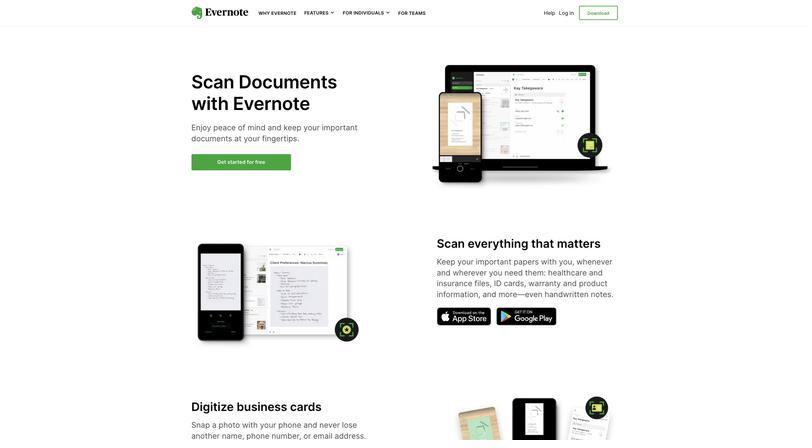 Task type: describe. For each thing, give the bounding box(es) containing it.
cards,
[[504, 279, 527, 289]]

important inside enjoy peace of mind and keep your important documents at your fingertips.
[[322, 123, 358, 133]]

lose
[[342, 421, 357, 431]]

name,
[[222, 432, 245, 441]]

fingertips.
[[262, 134, 300, 143]]

log
[[559, 10, 569, 16]]

for teams
[[399, 10, 426, 16]]

scan everything that matters
[[437, 237, 601, 251]]

for for for teams
[[399, 10, 408, 16]]

matters
[[557, 237, 601, 251]]

features
[[305, 10, 329, 16]]

why
[[259, 10, 270, 16]]

help link
[[544, 10, 556, 16]]

scan for scan everything that matters
[[437, 237, 465, 251]]

download
[[588, 10, 610, 16]]

evernote scanning id cards image
[[450, 394, 618, 441]]

warranty
[[529, 279, 561, 289]]

for individuals
[[343, 10, 384, 16]]

number,
[[272, 432, 302, 441]]

0 horizontal spatial phone
[[247, 432, 270, 441]]

mind
[[248, 123, 266, 133]]

keep
[[437, 258, 456, 267]]

scan for scan documents with evernote
[[192, 71, 234, 93]]

email
[[313, 432, 333, 441]]

started
[[228, 159, 246, 166]]

for
[[247, 159, 254, 166]]

get
[[217, 159, 226, 166]]

log in
[[559, 10, 574, 16]]

photo
[[219, 421, 240, 431]]

everything
[[468, 237, 529, 251]]

them:
[[525, 269, 546, 278]]

evernote logo image
[[192, 7, 248, 19]]

enjoy
[[192, 123, 211, 133]]

your inside snap a photo with your phone and never lose another name, phone number, or email address
[[260, 421, 276, 431]]

your inside keep your important papers with you, whenever and wherever you need them: healthcare and insurance files, id cards, warranty and product information, and more—even handwritten notes.
[[458, 258, 474, 267]]

why evernote
[[259, 10, 297, 16]]

teams
[[409, 10, 426, 16]]

business
[[237, 401, 287, 415]]

whenever
[[577, 258, 613, 267]]

with inside scan documents with evernote
[[192, 93, 229, 115]]

and inside enjoy peace of mind and keep your important documents at your fingertips.
[[268, 123, 282, 133]]

wherever
[[453, 269, 487, 278]]

important inside keep your important papers with you, whenever and wherever you need them: healthcare and insurance files, id cards, warranty and product information, and more—even handwritten notes.
[[476, 258, 512, 267]]

files,
[[475, 279, 492, 289]]

digitize
[[192, 401, 234, 415]]



Task type: vqa. For each thing, say whether or not it's contained in the screenshot.
as
no



Task type: locate. For each thing, give the bounding box(es) containing it.
with up enjoy
[[192, 93, 229, 115]]

1 horizontal spatial with
[[242, 421, 258, 431]]

never
[[320, 421, 340, 431]]

2 vertical spatial with
[[242, 421, 258, 431]]

features button
[[305, 10, 335, 16]]

and up fingertips.
[[268, 123, 282, 133]]

that
[[532, 237, 555, 251]]

healthcare
[[549, 269, 587, 278]]

cards
[[290, 401, 322, 415]]

evernote document scan feature showcase image
[[192, 238, 360, 350]]

with inside snap a photo with your phone and never lose another name, phone number, or email address
[[242, 421, 258, 431]]

0 horizontal spatial important
[[322, 123, 358, 133]]

and up or
[[304, 421, 317, 431]]

notes.
[[591, 290, 614, 300]]

product
[[579, 279, 608, 289]]

a
[[212, 421, 217, 431]]

keep your important papers with you, whenever and wherever you need them: healthcare and insurance files, id cards, warranty and product information, and more—even handwritten notes.
[[437, 258, 614, 300]]

for left individuals on the left top
[[343, 10, 353, 16]]

document scanning feature of evernote image
[[427, 47, 618, 195]]

in
[[570, 10, 574, 16]]

and down whenever
[[590, 269, 603, 278]]

for left teams
[[399, 10, 408, 16]]

your up wherever
[[458, 258, 474, 267]]

download link
[[580, 6, 618, 20]]

1 horizontal spatial important
[[476, 258, 512, 267]]

information,
[[437, 290, 481, 300]]

phone up number,
[[279, 421, 302, 431]]

your down business
[[260, 421, 276, 431]]

phone
[[279, 421, 302, 431], [247, 432, 270, 441]]

enjoy peace of mind and keep your important documents at your fingertips.
[[192, 123, 358, 143]]

or
[[304, 432, 311, 441]]

your
[[304, 123, 320, 133], [244, 134, 260, 143], [458, 258, 474, 267], [260, 421, 276, 431]]

insurance
[[437, 279, 473, 289]]

scan documents with evernote
[[192, 71, 337, 115]]

with up them:
[[542, 258, 557, 267]]

0 vertical spatial important
[[322, 123, 358, 133]]

and down files,
[[483, 290, 497, 300]]

phone right name,
[[247, 432, 270, 441]]

log in link
[[559, 10, 574, 16]]

1 vertical spatial with
[[542, 258, 557, 267]]

and down healthcare
[[564, 279, 577, 289]]

0 horizontal spatial with
[[192, 93, 229, 115]]

help
[[544, 10, 556, 16]]

evernote up "mind"
[[233, 93, 310, 115]]

you
[[489, 269, 503, 278]]

0 horizontal spatial scan
[[192, 71, 234, 93]]

snap
[[192, 421, 210, 431]]

your right the keep
[[304, 123, 320, 133]]

you,
[[559, 258, 575, 267]]

with down digitize business cards
[[242, 421, 258, 431]]

your down "mind"
[[244, 134, 260, 143]]

more—even
[[499, 290, 543, 300]]

scan inside scan documents with evernote
[[192, 71, 234, 93]]

1 horizontal spatial scan
[[437, 237, 465, 251]]

1 vertical spatial important
[[476, 258, 512, 267]]

0 vertical spatial with
[[192, 93, 229, 115]]

of
[[238, 123, 246, 133]]

for teams link
[[399, 10, 426, 16]]

evernote
[[272, 10, 297, 16], [233, 93, 310, 115]]

snap a photo with your phone and never lose another name, phone number, or email address
[[192, 421, 366, 441]]

scan
[[192, 71, 234, 93], [437, 237, 465, 251]]

documents
[[192, 134, 232, 143]]

need
[[505, 269, 523, 278]]

1 vertical spatial phone
[[247, 432, 270, 441]]

get started for free
[[217, 159, 265, 166]]

digitize business cards
[[192, 401, 322, 415]]

another
[[192, 432, 220, 441]]

and inside snap a photo with your phone and never lose another name, phone number, or email address
[[304, 421, 317, 431]]

why evernote link
[[259, 10, 297, 16]]

for
[[343, 10, 353, 16], [399, 10, 408, 16]]

individuals
[[354, 10, 384, 16]]

1 horizontal spatial phone
[[279, 421, 302, 431]]

1 horizontal spatial for
[[399, 10, 408, 16]]

with
[[192, 93, 229, 115], [542, 258, 557, 267], [242, 421, 258, 431]]

evernote inside scan documents with evernote
[[233, 93, 310, 115]]

1 vertical spatial scan
[[437, 237, 465, 251]]

free
[[255, 159, 265, 166]]

at
[[235, 134, 242, 143]]

get started for free link
[[192, 155, 291, 171]]

papers
[[514, 258, 539, 267]]

important
[[322, 123, 358, 133], [476, 258, 512, 267]]

id
[[494, 279, 502, 289]]

and
[[268, 123, 282, 133], [437, 269, 451, 278], [590, 269, 603, 278], [564, 279, 577, 289], [483, 290, 497, 300], [304, 421, 317, 431]]

for inside button
[[343, 10, 353, 16]]

documents
[[239, 71, 337, 93]]

0 vertical spatial evernote
[[272, 10, 297, 16]]

keep
[[284, 123, 302, 133]]

peace
[[214, 123, 236, 133]]

0 horizontal spatial for
[[343, 10, 353, 16]]

for individuals button
[[343, 10, 391, 16]]

1 vertical spatial evernote
[[233, 93, 310, 115]]

0 vertical spatial scan
[[192, 71, 234, 93]]

2 horizontal spatial with
[[542, 258, 557, 267]]

0 vertical spatial phone
[[279, 421, 302, 431]]

handwritten
[[545, 290, 589, 300]]

for for for individuals
[[343, 10, 353, 16]]

evernote right why
[[272, 10, 297, 16]]

with inside keep your important papers with you, whenever and wherever you need them: healthcare and insurance files, id cards, warranty and product information, and more—even handwritten notes.
[[542, 258, 557, 267]]

and down keep
[[437, 269, 451, 278]]



